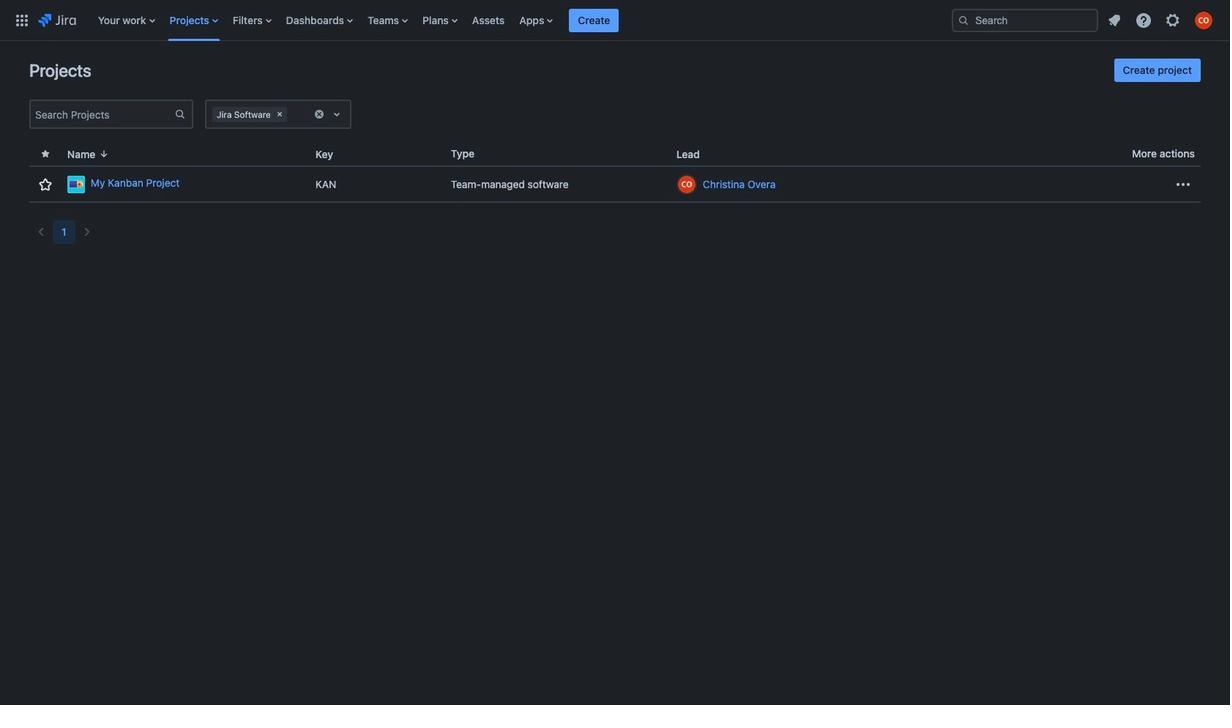Task type: locate. For each thing, give the bounding box(es) containing it.
search image
[[958, 14, 970, 26]]

None search field
[[952, 8, 1099, 32]]

jira image
[[38, 11, 76, 29], [38, 11, 76, 29]]

list
[[91, 0, 941, 41], [1102, 7, 1222, 33]]

Search field
[[952, 8, 1099, 32]]

Choose Jira products text field
[[290, 107, 293, 122]]

open image
[[328, 105, 346, 123]]

your profile and settings image
[[1195, 11, 1213, 29]]

notifications image
[[1106, 11, 1124, 29]]

group
[[1115, 59, 1201, 82]]

banner
[[0, 0, 1231, 41]]

0 horizontal spatial list
[[91, 0, 941, 41]]

more image
[[1175, 175, 1193, 193]]

list item
[[569, 0, 619, 41]]

appswitcher icon image
[[13, 11, 31, 29]]



Task type: describe. For each thing, give the bounding box(es) containing it.
settings image
[[1165, 11, 1182, 29]]

help image
[[1135, 11, 1153, 29]]

Search Projects text field
[[31, 104, 174, 125]]

clear image
[[314, 108, 325, 120]]

star my kanban project image
[[37, 175, 54, 193]]

previous image
[[32, 223, 50, 241]]

clear image
[[274, 108, 286, 120]]

1 horizontal spatial list
[[1102, 7, 1222, 33]]

primary element
[[9, 0, 941, 41]]

next image
[[78, 223, 96, 241]]



Task type: vqa. For each thing, say whether or not it's contained in the screenshot.
the top the popular
no



